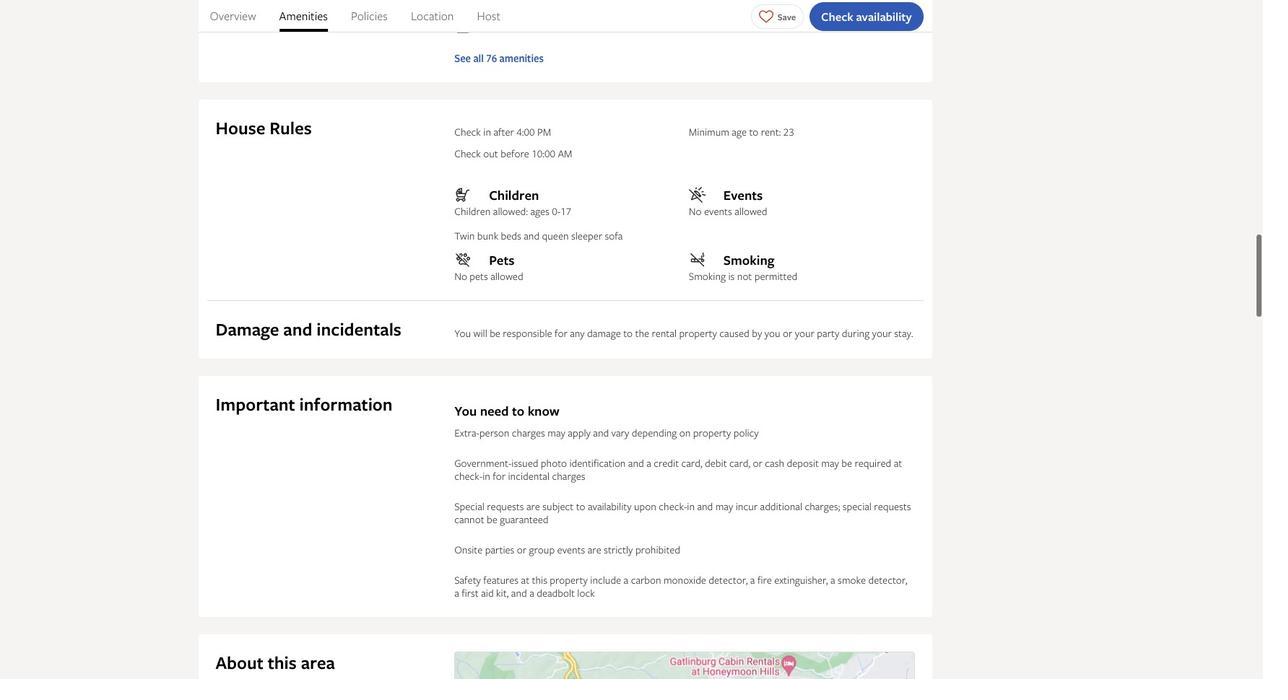 Task type: describe. For each thing, give the bounding box(es) containing it.
carbon
[[631, 574, 662, 588]]

a left 'deadbolt' at bottom left
[[530, 587, 535, 601]]

23
[[784, 125, 795, 139]]

no events allowed
[[689, 205, 768, 218]]

0 vertical spatial be
[[490, 327, 501, 340]]

no for events
[[689, 205, 702, 218]]

1 detector, from the left
[[709, 574, 748, 588]]

am
[[558, 147, 573, 160]]

aid
[[481, 587, 494, 601]]

the
[[636, 327, 650, 340]]

0 vertical spatial events
[[705, 205, 733, 218]]

to right need
[[512, 403, 525, 421]]

children for children
[[489, 186, 539, 205]]

person
[[480, 426, 510, 440]]

check in after 4:00 pm
[[455, 125, 552, 139]]

area
[[301, 652, 335, 676]]

free
[[712, 19, 732, 33]]

minimum age to rent: 23
[[689, 125, 795, 139]]

twin
[[455, 229, 475, 243]]

subject
[[543, 500, 574, 514]]

important information
[[216, 393, 393, 417]]

deposit
[[787, 457, 819, 470]]

extra-
[[455, 426, 480, 440]]

strictly
[[604, 543, 633, 557]]

damage
[[588, 327, 621, 340]]

children allowed: ages 0-17
[[455, 205, 572, 218]]

see
[[455, 51, 471, 65]]

amenities link
[[279, 0, 328, 32]]

a left the smoke
[[831, 574, 836, 588]]

no pets allowed
[[455, 270, 524, 283]]

location link
[[411, 0, 454, 32]]

special requests are subject to availability upon check-in and may incur additional charges; special requests cannot be guaranteed
[[455, 500, 912, 527]]

0 horizontal spatial or
[[517, 543, 527, 557]]

depending
[[632, 426, 677, 440]]

smoking for smoking
[[724, 252, 775, 270]]

rent:
[[761, 125, 781, 139]]

about
[[216, 652, 264, 676]]

host
[[477, 8, 501, 24]]

availability inside button
[[857, 8, 912, 24]]

include
[[591, 574, 622, 588]]

in inside special requests are subject to availability upon check-in and may incur additional charges; special requests cannot be guaranteed
[[687, 500, 695, 514]]

1 your from the left
[[795, 327, 815, 340]]

fire
[[758, 574, 772, 588]]

allowed for events
[[735, 205, 768, 218]]

bunk
[[478, 229, 499, 243]]

prohibited
[[636, 543, 681, 557]]

will
[[474, 327, 488, 340]]

2 detector, from the left
[[869, 574, 908, 588]]

dryer
[[478, 19, 502, 33]]

cash
[[765, 457, 785, 470]]

important
[[216, 393, 295, 417]]

any
[[570, 327, 585, 340]]

responsible
[[503, 327, 552, 340]]

monoxide
[[664, 574, 707, 588]]

stay.
[[895, 327, 914, 340]]

before
[[501, 147, 529, 160]]

ages
[[531, 205, 550, 218]]

at inside safety features at this property include a carbon monoxide detector, a fire extinguisher, a smoke detector, a first aid kit, and a deadbolt lock
[[521, 574, 530, 588]]

features
[[484, 574, 519, 588]]

a left carbon
[[624, 574, 629, 588]]

need
[[480, 403, 509, 421]]

2 card, from the left
[[730, 457, 751, 470]]

beds
[[501, 229, 522, 243]]

charges;
[[805, 500, 841, 514]]

may inside special requests are subject to availability upon check-in and may incur additional charges; special requests cannot be guaranteed
[[716, 500, 734, 514]]

in inside government-issued photo identification and a credit card, debit card, or cash deposit may be required at check-in for incidental charges
[[483, 470, 491, 483]]

0 horizontal spatial this
[[268, 652, 297, 676]]

on
[[680, 426, 691, 440]]

a left first
[[455, 587, 459, 601]]

check- inside government-issued photo identification and a credit card, debit card, or cash deposit may be required at check-in for incidental charges
[[455, 470, 483, 483]]

incidentals
[[317, 318, 402, 342]]

list containing overview
[[198, 0, 933, 32]]

deadbolt
[[537, 587, 575, 601]]

government-issued photo identification and a credit card, debit card, or cash deposit may be required at check-in for incidental charges
[[455, 457, 903, 483]]

0 vertical spatial property
[[680, 327, 717, 340]]

is
[[729, 270, 735, 283]]

about this area
[[216, 652, 335, 676]]

issued
[[512, 457, 539, 470]]

smoking for smoking is not permitted
[[689, 270, 726, 283]]

amenities
[[500, 51, 544, 65]]

pets
[[489, 252, 515, 270]]

2 requests from the left
[[875, 500, 912, 514]]

to inside special requests are subject to availability upon check-in and may incur additional charges; special requests cannot be guaranteed
[[576, 500, 586, 514]]

and inside safety features at this property include a carbon monoxide detector, a fire extinguisher, a smoke detector, a first aid kit, and a deadbolt lock
[[511, 587, 527, 601]]

1 card, from the left
[[682, 457, 703, 470]]

onsite
[[455, 543, 483, 557]]

minimum
[[689, 125, 730, 139]]

out
[[484, 147, 498, 160]]

a left fire
[[751, 574, 755, 588]]

damage and incidentals
[[216, 318, 402, 342]]

0 vertical spatial in
[[484, 125, 491, 139]]

special
[[455, 500, 485, 514]]

overview
[[210, 8, 256, 24]]



Task type: locate. For each thing, give the bounding box(es) containing it.
2 horizontal spatial may
[[822, 457, 840, 470]]

1 vertical spatial check
[[455, 125, 481, 139]]

0 vertical spatial allowed
[[735, 205, 768, 218]]

1 vertical spatial be
[[842, 457, 853, 470]]

2 vertical spatial in
[[687, 500, 695, 514]]

are left the subject
[[527, 500, 540, 514]]

1 you from the top
[[455, 327, 471, 340]]

events up the is
[[705, 205, 733, 218]]

1 horizontal spatial for
[[555, 327, 568, 340]]

allowed:
[[493, 205, 528, 218]]

lock
[[578, 587, 595, 601]]

onsite parties or group events are strictly prohibited
[[455, 543, 681, 557]]

group
[[529, 543, 555, 557]]

policies link
[[351, 0, 388, 32]]

0 vertical spatial are
[[527, 500, 540, 514]]

2 vertical spatial property
[[550, 574, 588, 588]]

10:00
[[532, 147, 556, 160]]

after
[[494, 125, 514, 139]]

vary
[[612, 426, 630, 440]]

free wifi
[[712, 19, 754, 33]]

pm
[[538, 125, 552, 139]]

check-
[[455, 470, 483, 483], [659, 500, 687, 514]]

1 vertical spatial are
[[588, 543, 602, 557]]

you
[[455, 327, 471, 340], [455, 403, 477, 421]]

and right kit,
[[511, 587, 527, 601]]

property right rental
[[680, 327, 717, 340]]

allowed
[[735, 205, 768, 218], [491, 270, 524, 283]]

0 horizontal spatial for
[[493, 470, 506, 483]]

0 horizontal spatial are
[[527, 500, 540, 514]]

allowed up not
[[735, 205, 768, 218]]

allowed for pets
[[491, 270, 524, 283]]

detector, right the smoke
[[869, 574, 908, 588]]

events right 'group'
[[558, 543, 586, 557]]

to right age
[[750, 125, 759, 139]]

caused
[[720, 327, 750, 340]]

your left party
[[795, 327, 815, 340]]

may inside government-issued photo identification and a credit card, debit card, or cash deposit may be required at check-in for incidental charges
[[822, 457, 840, 470]]

card,
[[682, 457, 703, 470], [730, 457, 751, 470]]

0 horizontal spatial card,
[[682, 457, 703, 470]]

0 vertical spatial may
[[548, 426, 566, 440]]

see all 76 amenities button
[[455, 51, 915, 65]]

twin bunk beds and queen sleeper sofa
[[455, 229, 623, 243]]

events
[[724, 186, 763, 205]]

check- right upon
[[659, 500, 687, 514]]

a inside government-issued photo identification and a credit card, debit card, or cash deposit may be required at check-in for incidental charges
[[647, 457, 652, 470]]

may right deposit
[[822, 457, 840, 470]]

information
[[300, 393, 393, 417]]

no for pets
[[455, 270, 467, 283]]

children up twin
[[455, 205, 491, 218]]

smoking
[[724, 252, 775, 270], [689, 270, 726, 283]]

1 horizontal spatial requests
[[875, 500, 912, 514]]

government-
[[455, 457, 512, 470]]

policy
[[734, 426, 759, 440]]

2 your from the left
[[873, 327, 892, 340]]

2 vertical spatial or
[[517, 543, 527, 557]]

wifi
[[734, 19, 754, 33]]

2 horizontal spatial or
[[783, 327, 793, 340]]

1 vertical spatial for
[[493, 470, 506, 483]]

are inside special requests are subject to availability upon check-in and may incur additional charges; special requests cannot be guaranteed
[[527, 500, 540, 514]]

or left 'group'
[[517, 543, 527, 557]]

and left credit
[[629, 457, 644, 470]]

1 vertical spatial may
[[822, 457, 840, 470]]

policies
[[351, 8, 388, 24]]

1 horizontal spatial availability
[[857, 8, 912, 24]]

property inside safety features at this property include a carbon monoxide detector, a fire extinguisher, a smoke detector, a first aid kit, and a deadbolt lock
[[550, 574, 588, 588]]

you for you will be responsible for any damage to the rental property caused by you or your party during your stay.
[[455, 327, 471, 340]]

be
[[490, 327, 501, 340], [842, 457, 853, 470], [487, 513, 498, 527]]

amenities
[[279, 8, 328, 24]]

to right the subject
[[576, 500, 586, 514]]

1 vertical spatial events
[[558, 543, 586, 557]]

1 horizontal spatial may
[[716, 500, 734, 514]]

this down 'group'
[[532, 574, 548, 588]]

host link
[[477, 0, 501, 32]]

all
[[474, 51, 484, 65]]

upon
[[634, 500, 657, 514]]

be inside government-issued photo identification and a credit card, debit card, or cash deposit may be required at check-in for incidental charges
[[842, 457, 853, 470]]

4:00
[[517, 125, 535, 139]]

for left "issued"
[[493, 470, 506, 483]]

at
[[894, 457, 903, 470], [521, 574, 530, 588]]

0 horizontal spatial events
[[558, 543, 586, 557]]

smoking is not permitted
[[689, 270, 798, 283]]

check inside button
[[822, 8, 854, 24]]

charges inside government-issued photo identification and a credit card, debit card, or cash deposit may be required at check-in for incidental charges
[[552, 470, 586, 483]]

0 horizontal spatial charges
[[512, 426, 546, 440]]

1 horizontal spatial or
[[753, 457, 763, 470]]

kit,
[[496, 587, 509, 601]]

events
[[705, 205, 733, 218], [558, 543, 586, 557]]

overview link
[[210, 0, 256, 32]]

2 you from the top
[[455, 403, 477, 421]]

first
[[462, 587, 479, 601]]

children up beds on the top
[[489, 186, 539, 205]]

no left pets
[[455, 270, 467, 283]]

in down government-issued photo identification and a credit card, debit card, or cash deposit may be required at check-in for incidental charges
[[687, 500, 695, 514]]

1 horizontal spatial events
[[705, 205, 733, 218]]

apply
[[568, 426, 591, 440]]

0 vertical spatial this
[[532, 574, 548, 588]]

detector, left fire
[[709, 574, 748, 588]]

at right "features"
[[521, 574, 530, 588]]

1 horizontal spatial are
[[588, 543, 602, 557]]

not
[[738, 270, 752, 283]]

card, left debit
[[682, 457, 703, 470]]

requests right 'special'
[[487, 500, 524, 514]]

check- inside special requests are subject to availability upon check-in and may incur additional charges; special requests cannot be guaranteed
[[659, 500, 687, 514]]

check
[[822, 8, 854, 24], [455, 125, 481, 139], [455, 147, 481, 160]]

safety
[[455, 574, 481, 588]]

0 vertical spatial at
[[894, 457, 903, 470]]

you for you need to know
[[455, 403, 477, 421]]

0 horizontal spatial requests
[[487, 500, 524, 514]]

list
[[198, 0, 933, 32]]

1 vertical spatial no
[[455, 270, 467, 283]]

0 horizontal spatial availability
[[588, 500, 632, 514]]

children for children allowed: ages 0-17
[[455, 205, 491, 218]]

your left stay.
[[873, 327, 892, 340]]

charges up the subject
[[552, 470, 586, 483]]

age
[[732, 125, 747, 139]]

during
[[842, 327, 870, 340]]

0 vertical spatial for
[[555, 327, 568, 340]]

1 horizontal spatial this
[[532, 574, 548, 588]]

children
[[489, 186, 539, 205], [455, 205, 491, 218]]

0 vertical spatial no
[[689, 205, 702, 218]]

in up 'special'
[[483, 470, 491, 483]]

check- up 'special'
[[455, 470, 483, 483]]

credit
[[654, 457, 679, 470]]

for left the any
[[555, 327, 568, 340]]

0 vertical spatial check-
[[455, 470, 483, 483]]

card, right debit
[[730, 457, 751, 470]]

additional
[[761, 500, 803, 514]]

check for check availability
[[822, 8, 854, 24]]

extinguisher,
[[775, 574, 829, 588]]

check availability button
[[810, 2, 924, 31]]

1 vertical spatial allowed
[[491, 270, 524, 283]]

1 requests from the left
[[487, 500, 524, 514]]

you up extra-
[[455, 403, 477, 421]]

availability
[[857, 8, 912, 24], [588, 500, 632, 514]]

and right beds on the top
[[524, 229, 540, 243]]

are left 'strictly'
[[588, 543, 602, 557]]

0 vertical spatial charges
[[512, 426, 546, 440]]

and right damage
[[284, 318, 313, 342]]

2 vertical spatial check
[[455, 147, 481, 160]]

or
[[783, 327, 793, 340], [753, 457, 763, 470], [517, 543, 527, 557]]

1 vertical spatial charges
[[552, 470, 586, 483]]

check left 'after'
[[455, 125, 481, 139]]

1 vertical spatial in
[[483, 470, 491, 483]]

1 vertical spatial you
[[455, 403, 477, 421]]

1 vertical spatial availability
[[588, 500, 632, 514]]

at right required
[[894, 457, 903, 470]]

check left 'out'
[[455, 147, 481, 160]]

required
[[855, 457, 892, 470]]

cannot
[[455, 513, 485, 527]]

you left "will"
[[455, 327, 471, 340]]

check availability
[[822, 8, 912, 24]]

may left apply
[[548, 426, 566, 440]]

your
[[795, 327, 815, 340], [873, 327, 892, 340]]

allowed right pets
[[491, 270, 524, 283]]

1 vertical spatial property
[[694, 426, 731, 440]]

in left 'after'
[[484, 125, 491, 139]]

and left the vary
[[593, 426, 609, 440]]

location
[[411, 8, 454, 24]]

save button
[[751, 4, 804, 29]]

and
[[524, 229, 540, 243], [284, 318, 313, 342], [593, 426, 609, 440], [629, 457, 644, 470], [698, 500, 713, 514], [511, 587, 527, 601]]

you will be responsible for any damage to the rental property caused by you or your party during your stay.
[[455, 327, 914, 340]]

availability inside special requests are subject to availability upon check-in and may incur additional charges; special requests cannot be guaranteed
[[588, 500, 632, 514]]

rules
[[270, 116, 312, 140]]

house rules
[[216, 116, 312, 140]]

charges down know at the left bottom of page
[[512, 426, 546, 440]]

1 horizontal spatial card,
[[730, 457, 751, 470]]

0-
[[552, 205, 561, 218]]

property down onsite parties or group events are strictly prohibited
[[550, 574, 588, 588]]

check for check out before 10:00 am
[[455, 147, 481, 160]]

to left the
[[624, 327, 633, 340]]

requests
[[487, 500, 524, 514], [875, 500, 912, 514]]

0 horizontal spatial no
[[455, 270, 467, 283]]

this inside safety features at this property include a carbon monoxide detector, a fire extinguisher, a smoke detector, a first aid kit, and a deadbolt lock
[[532, 574, 548, 588]]

guaranteed
[[500, 513, 549, 527]]

photo
[[541, 457, 567, 470]]

and left incur
[[698, 500, 713, 514]]

for
[[555, 327, 568, 340], [493, 470, 506, 483]]

1 vertical spatial this
[[268, 652, 297, 676]]

2 vertical spatial be
[[487, 513, 498, 527]]

in
[[484, 125, 491, 139], [483, 470, 491, 483], [687, 500, 695, 514]]

0 horizontal spatial your
[[795, 327, 815, 340]]

0 horizontal spatial allowed
[[491, 270, 524, 283]]

permitted
[[755, 270, 798, 283]]

1 vertical spatial or
[[753, 457, 763, 470]]

1 vertical spatial check-
[[659, 500, 687, 514]]

save
[[778, 10, 796, 23]]

be right "will"
[[490, 327, 501, 340]]

1 horizontal spatial charges
[[552, 470, 586, 483]]

detector,
[[709, 574, 748, 588], [869, 574, 908, 588]]

no left events
[[689, 205, 702, 218]]

this
[[532, 574, 548, 588], [268, 652, 297, 676]]

pets
[[470, 270, 488, 283]]

special
[[843, 500, 872, 514]]

and inside government-issued photo identification and a credit card, debit card, or cash deposit may be required at check-in for incidental charges
[[629, 457, 644, 470]]

rental
[[652, 327, 677, 340]]

0 vertical spatial check
[[822, 8, 854, 24]]

0 vertical spatial or
[[783, 327, 793, 340]]

1 horizontal spatial no
[[689, 205, 702, 218]]

be inside special requests are subject to availability upon check-in and may incur additional charges; special requests cannot be guaranteed
[[487, 513, 498, 527]]

be left required
[[842, 457, 853, 470]]

smoking down no events allowed
[[724, 252, 775, 270]]

1 horizontal spatial allowed
[[735, 205, 768, 218]]

smoking left the is
[[689, 270, 726, 283]]

be right cannot
[[487, 513, 498, 527]]

for inside government-issued photo identification and a credit card, debit card, or cash deposit may be required at check-in for incidental charges
[[493, 470, 506, 483]]

this left area
[[268, 652, 297, 676]]

see all 76 amenities
[[455, 51, 544, 65]]

at inside government-issued photo identification and a credit card, debit card, or cash deposit may be required at check-in for incidental charges
[[894, 457, 903, 470]]

0 horizontal spatial detector,
[[709, 574, 748, 588]]

house
[[216, 116, 266, 140]]

may left incur
[[716, 500, 734, 514]]

extra-person charges may apply and vary depending on property policy
[[455, 426, 759, 440]]

check right save
[[822, 8, 854, 24]]

requests right "special"
[[875, 500, 912, 514]]

or inside government-issued photo identification and a credit card, debit card, or cash deposit may be required at check-in for incidental charges
[[753, 457, 763, 470]]

1 horizontal spatial at
[[894, 457, 903, 470]]

0 horizontal spatial check-
[[455, 470, 483, 483]]

or left cash
[[753, 457, 763, 470]]

smoke
[[838, 574, 866, 588]]

or right the you
[[783, 327, 793, 340]]

1 horizontal spatial detector,
[[869, 574, 908, 588]]

1 vertical spatial at
[[521, 574, 530, 588]]

0 vertical spatial availability
[[857, 8, 912, 24]]

identification
[[570, 457, 626, 470]]

and inside special requests are subject to availability upon check-in and may incur additional charges; special requests cannot be guaranteed
[[698, 500, 713, 514]]

1 horizontal spatial check-
[[659, 500, 687, 514]]

0 horizontal spatial at
[[521, 574, 530, 588]]

check for check in after 4:00 pm
[[455, 125, 481, 139]]

0 horizontal spatial may
[[548, 426, 566, 440]]

safety features at this property include a carbon monoxide detector, a fire extinguisher, a smoke detector, a first aid kit, and a deadbolt lock
[[455, 574, 908, 601]]

2 vertical spatial may
[[716, 500, 734, 514]]

property right on
[[694, 426, 731, 440]]

a left credit
[[647, 457, 652, 470]]

0 vertical spatial you
[[455, 327, 471, 340]]

1 horizontal spatial your
[[873, 327, 892, 340]]



Task type: vqa. For each thing, say whether or not it's contained in the screenshot.
the Go back image
no



